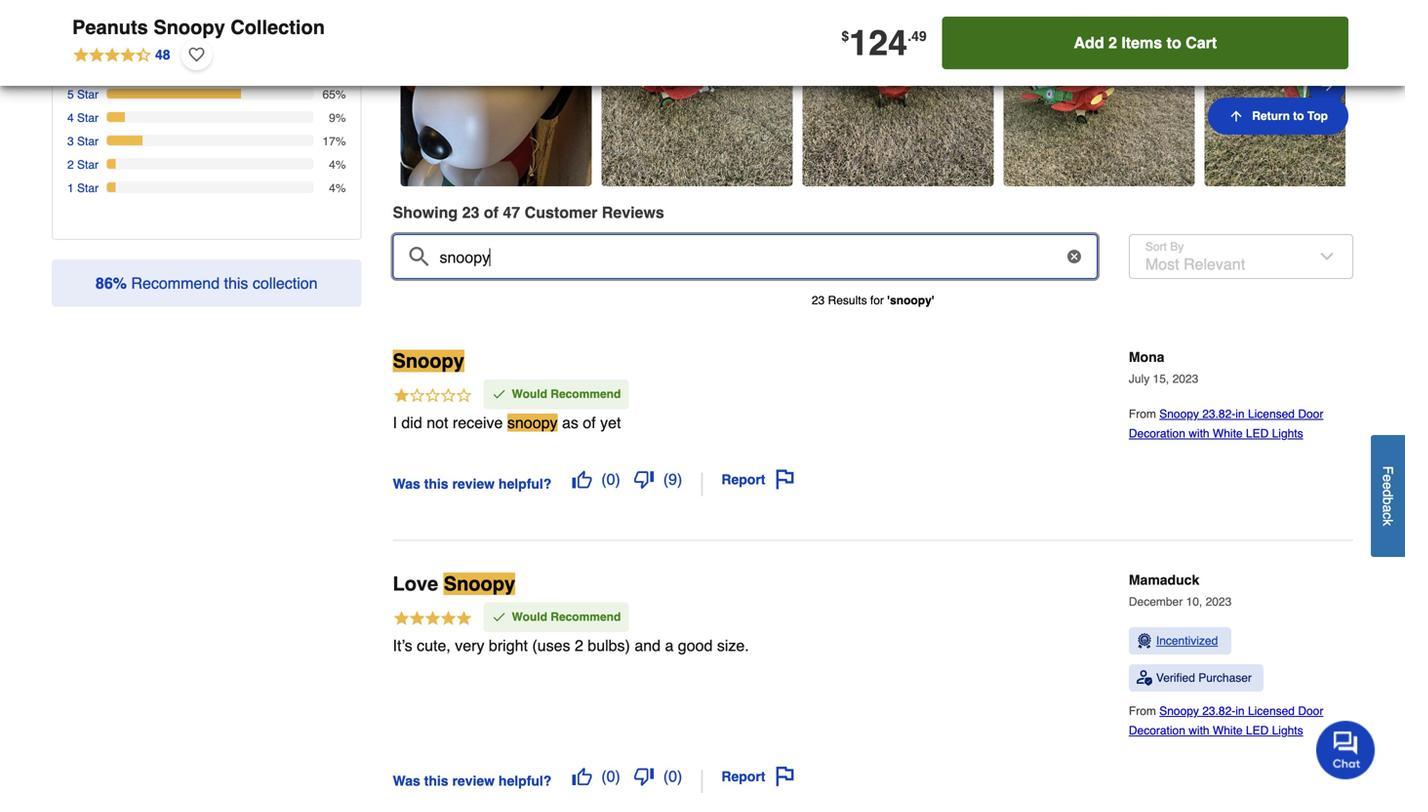 Task type: describe. For each thing, give the bounding box(es) containing it.
collection
[[253, 274, 318, 293]]

was this review helpful? for i did not receive
[[393, 476, 552, 492]]

love snoopy
[[393, 573, 515, 596]]

collection
[[231, 16, 325, 39]]

4
[[67, 111, 74, 125]]

star for 5 star
[[77, 88, 99, 102]]

0 horizontal spatial 5
[[67, 88, 74, 102]]

( for thumb down image
[[664, 471, 669, 489]]

was for it's cute, very bright (uses 2 bulbs) and a good size.
[[393, 773, 420, 789]]

1 in from the top
[[1236, 408, 1245, 421]]

) left thumb down icon
[[615, 768, 621, 786]]

1 lights from the top
[[1272, 427, 1304, 441]]

mona
[[1129, 350, 1165, 365]]

1 with from the top
[[1189, 427, 1210, 441]]

recommend for it's cute, very bright (uses 2 bulbs) and a good size.
[[551, 611, 621, 624]]

2023 for mona
[[1173, 373, 1199, 386]]

9%
[[329, 111, 346, 125]]

bright
[[489, 637, 528, 655]]

would for it's cute, very bright (uses 2 bulbs) and a good size.
[[512, 611, 548, 624]]

did
[[402, 414, 422, 432]]

snoopy down the 'verified' at bottom right
[[1160, 705, 1199, 719]]

4% for 1 star
[[329, 182, 346, 195]]

verified
[[1156, 672, 1196, 685]]

return to top
[[1252, 109, 1328, 123]]

recommend for i did not receive
[[551, 388, 621, 401]]

( for thumb down icon
[[664, 768, 669, 786]]

thumb up image for ( 9 )
[[572, 470, 592, 490]]

23 results for ' snoopy '
[[812, 294, 935, 308]]

arrow up image
[[1229, 108, 1245, 124]]

1 vertical spatial 23
[[462, 204, 480, 222]]

) right thumb down image
[[677, 471, 683, 489]]

licensed for 1st snoopy 23.82-in licensed door decoration with white led lights link from the bottom
[[1248, 705, 1295, 719]]

results
[[828, 294, 867, 308]]

helpful? for it's cute, very bright (uses 2 bulbs) and a good size.
[[499, 773, 552, 789]]

and
[[635, 637, 661, 655]]

86 % recommend this collection
[[96, 274, 318, 293]]

86
[[96, 274, 113, 293]]

23 inside 4.3 out of 5 23 review
[[171, 41, 187, 57]]

1 23.82- from the top
[[1203, 408, 1236, 421]]

snoopy down 15,
[[1160, 408, 1199, 421]]

return
[[1252, 109, 1290, 123]]

48
[[155, 47, 170, 62]]

2 vertical spatial 23
[[812, 294, 825, 308]]

it's
[[393, 637, 413, 655]]

star for 1 star
[[77, 182, 99, 195]]

july
[[1129, 373, 1150, 386]]

review for 47
[[602, 204, 656, 222]]

star for 3 star
[[77, 135, 99, 149]]

peanuts snoopy collection
[[72, 16, 325, 39]]

2 e from the top
[[1381, 482, 1396, 490]]

customer
[[525, 204, 598, 222]]

( 0 ) right thumb down icon
[[664, 768, 683, 786]]

return to top button
[[1209, 98, 1349, 135]]

9
[[669, 471, 677, 489]]

helpful? for i did not receive
[[499, 476, 552, 492]]

good
[[678, 637, 713, 655]]

2 lights from the top
[[1272, 724, 1304, 738]]

checkmark image
[[491, 386, 507, 402]]

5 stars image
[[393, 609, 473, 629]]

1 white from the top
[[1213, 427, 1243, 441]]

cute,
[[417, 637, 451, 655]]

$
[[842, 28, 849, 44]]

thumb down image
[[634, 470, 654, 490]]

c
[[1381, 513, 1396, 519]]

2 in from the top
[[1236, 705, 1245, 719]]

4.3
[[216, 14, 243, 37]]

for
[[871, 294, 884, 308]]

add
[[1074, 34, 1104, 52]]

1 snoopy 23.82-in licensed door decoration with white led lights from the top
[[1129, 408, 1324, 441]]

was this review helpful? for it's cute, very bright (uses 2 bulbs) and a good size.
[[393, 773, 552, 789]]

of for 5
[[281, 14, 298, 37]]

3 star
[[67, 135, 99, 149]]

1 uploaded image image from the left
[[401, 81, 592, 101]]

2 vertical spatial 2
[[575, 637, 584, 655]]

65%
[[323, 88, 346, 102]]

48 button
[[72, 39, 171, 70]]

report for ( 9 )
[[722, 472, 766, 488]]

chat invite button image
[[1317, 720, 1376, 780]]

showing 23 of 47 customer review s
[[393, 204, 664, 222]]

b
[[1381, 497, 1396, 505]]

heart outline image
[[189, 44, 205, 65]]

report button for ( 9 )
[[715, 463, 802, 497]]

1 led from the top
[[1246, 427, 1269, 441]]

$ 124 . 49
[[842, 23, 927, 63]]

out
[[249, 14, 276, 37]]

%
[[113, 274, 127, 293]]

bulbs)
[[588, 637, 630, 655]]

2 23.82- from the top
[[1203, 705, 1236, 719]]

i did not receive snoopy as of yet
[[393, 414, 621, 432]]

f e e d b a c k
[[1381, 466, 1396, 526]]

2 star
[[67, 158, 99, 172]]

not
[[427, 414, 448, 432]]

december
[[1129, 596, 1183, 609]]

as
[[562, 414, 579, 432]]

snoopy for '
[[890, 294, 932, 308]]

2 decoration from the top
[[1129, 724, 1186, 738]]

2 from from the top
[[1129, 705, 1160, 719]]

4.3 stars image
[[99, 11, 209, 39]]

snoopy up 1 star 'image' on the left of the page
[[393, 350, 464, 373]]

0 vertical spatial recommend
[[131, 274, 220, 293]]

1
[[67, 182, 74, 195]]

4 star
[[67, 111, 99, 125]]



Task type: vqa. For each thing, say whether or not it's contained in the screenshot.
first Get from right
no



Task type: locate. For each thing, give the bounding box(es) containing it.
4.3 out of 5 23 review
[[171, 14, 314, 57]]

0 horizontal spatial of
[[281, 14, 298, 37]]

( for thumb up image associated with ( 9 )
[[601, 471, 607, 489]]

0 vertical spatial of
[[281, 14, 298, 37]]

10,
[[1186, 596, 1203, 609]]

0 vertical spatial snoopy 23.82-in licensed door decoration with white led lights
[[1129, 408, 1324, 441]]

0 horizontal spatial a
[[665, 637, 674, 655]]

was
[[393, 476, 420, 492], [393, 773, 420, 789]]

2023 for mamaduck
[[1206, 596, 1232, 609]]

0 vertical spatial door
[[1298, 408, 1324, 421]]

( right thumb down icon
[[664, 768, 669, 786]]

1 report button from the top
[[715, 463, 802, 497]]

1 vertical spatial licensed
[[1248, 705, 1295, 719]]

report
[[722, 472, 766, 488], [722, 769, 766, 785]]

1 vertical spatial was
[[393, 773, 420, 789]]

1 e from the top
[[1381, 475, 1396, 482]]

of inside 4.3 out of 5 23 review
[[281, 14, 298, 37]]

) right thumb down icon
[[677, 768, 683, 786]]

1 vertical spatial of
[[484, 204, 499, 222]]

2
[[1109, 34, 1117, 52], [67, 158, 74, 172], [575, 637, 584, 655]]

1 vertical spatial thumb up image
[[572, 767, 592, 787]]

size.
[[717, 637, 749, 655]]

1 vertical spatial snoopy
[[507, 414, 558, 432]]

2 horizontal spatial of
[[583, 414, 596, 432]]

1 horizontal spatial '
[[932, 294, 935, 308]]

items
[[1122, 34, 1163, 52]]

( 0 ) for ( 0 )
[[601, 768, 621, 786]]

4.4 stars image
[[72, 44, 171, 65]]

k
[[1381, 519, 1396, 526]]

1 horizontal spatial 23
[[462, 204, 480, 222]]

report left flag image in the right bottom of the page
[[722, 472, 766, 488]]

0 left thumb down icon
[[607, 768, 615, 786]]

licensed
[[1248, 408, 1295, 421], [1248, 705, 1295, 719]]

snoopy for receive
[[507, 414, 558, 432]]

2 right the add
[[1109, 34, 1117, 52]]

verified purchaser
[[1156, 672, 1252, 685]]

( 9 )
[[664, 471, 683, 489]]

e
[[1381, 475, 1396, 482], [1381, 482, 1396, 490]]

1 vertical spatial would
[[512, 611, 548, 624]]

( left thumb down image
[[601, 471, 607, 489]]

0 vertical spatial report
[[722, 472, 766, 488]]

2 was from the top
[[393, 773, 420, 789]]

1 vertical spatial lights
[[1272, 724, 1304, 738]]

1 vertical spatial 23.82-
[[1203, 705, 1236, 719]]

15,
[[1153, 373, 1170, 386]]

it's cute, very bright (uses 2 bulbs) and a good size.
[[393, 637, 749, 655]]

arrow right image
[[1320, 74, 1335, 98]]

star right '3'
[[77, 135, 99, 149]]

23 left results
[[812, 294, 825, 308]]

s
[[656, 204, 664, 222]]

0 vertical spatial was this review helpful?
[[393, 476, 552, 492]]

2 ' from the left
[[932, 294, 935, 308]]

decoration down 15,
[[1129, 427, 1186, 441]]

2 snoopy 23.82-in licensed door decoration with white led lights link from the top
[[1129, 705, 1324, 738]]

star right 1
[[77, 182, 99, 195]]

1 helpful? from the top
[[499, 476, 552, 492]]

47
[[503, 204, 520, 222]]

0 horizontal spatial review
[[190, 41, 235, 57]]

star right 4
[[77, 111, 99, 125]]

add 2 items to cart button
[[943, 17, 1349, 69]]

would recommend up as
[[512, 388, 621, 401]]

would
[[512, 388, 548, 401], [512, 611, 548, 624]]

yet
[[600, 414, 621, 432]]

1 horizontal spatial a
[[1381, 505, 1396, 513]]

snoopy 23.82-in licensed door decoration with white led lights link down 15,
[[1129, 408, 1324, 441]]

2 horizontal spatial 23
[[812, 294, 825, 308]]

1 horizontal spatial of
[[484, 204, 499, 222]]

0 horizontal spatial 2
[[67, 158, 74, 172]]

would recommend for i did not receive
[[512, 388, 621, 401]]

review for 5
[[190, 41, 235, 57]]

e up b
[[1381, 482, 1396, 490]]

0 for ( 0 )
[[607, 768, 615, 786]]

4% for 2 star
[[329, 158, 346, 172]]

in
[[1236, 408, 1245, 421], [1236, 705, 1245, 719]]

showing
[[393, 204, 458, 222]]

5 right out
[[303, 14, 314, 37]]

2 with from the top
[[1189, 724, 1210, 738]]

review down peanuts snoopy collection
[[190, 41, 235, 57]]

49
[[912, 28, 927, 44]]

white
[[1213, 427, 1243, 441], [1213, 724, 1243, 738]]

3 star from the top
[[77, 135, 99, 149]]

17%
[[323, 135, 346, 149]]

1 vertical spatial this
[[424, 476, 449, 492]]

1 vertical spatial a
[[665, 637, 674, 655]]

1 decoration from the top
[[1129, 427, 1186, 441]]

decoration down verified purchaser icon
[[1129, 724, 1186, 738]]

2 thumb up image from the top
[[572, 767, 592, 787]]

1 vertical spatial decoration
[[1129, 724, 1186, 738]]

4 star from the top
[[77, 158, 99, 172]]

0 horizontal spatial 23
[[171, 41, 187, 57]]

with
[[1189, 427, 1210, 441], [1189, 724, 1210, 738]]

0 vertical spatial 5
[[303, 14, 314, 37]]

incentivised review icon image
[[1137, 634, 1153, 649]]

would right checkmark icon at left bottom
[[512, 611, 548, 624]]

1 snoopy 23.82-in licensed door decoration with white led lights link from the top
[[1129, 408, 1324, 441]]

5 star from the top
[[77, 182, 99, 195]]

0 vertical spatial helpful?
[[499, 476, 552, 492]]

1 vertical spatial helpful?
[[499, 773, 552, 789]]

would recommend
[[512, 388, 621, 401], [512, 611, 621, 624]]

from down the july
[[1129, 408, 1160, 421]]

2 would from the top
[[512, 611, 548, 624]]

2 report from the top
[[722, 769, 766, 785]]

star for 2 star
[[77, 158, 99, 172]]

a
[[1381, 505, 1396, 513], [665, 637, 674, 655]]

i
[[393, 414, 397, 432]]

0 vertical spatial licensed
[[1248, 408, 1295, 421]]

( 0 ) for ( 9 )
[[601, 471, 621, 489]]

2 star from the top
[[77, 111, 99, 125]]

0 left thumb down image
[[607, 471, 615, 489]]

incentivized
[[1156, 635, 1218, 648]]

add 2 items to cart
[[1074, 34, 1217, 52]]

report button for ( 0 )
[[715, 761, 802, 794]]

licensed for 2nd snoopy 23.82-in licensed door decoration with white led lights link from the bottom
[[1248, 408, 1295, 421]]

thumb up image
[[572, 470, 592, 490], [572, 767, 592, 787]]

2 door from the top
[[1298, 705, 1324, 719]]

0 vertical spatial with
[[1189, 427, 1210, 441]]

0 vertical spatial would recommend
[[512, 388, 621, 401]]

thumb up image down as
[[572, 470, 592, 490]]

1 from from the top
[[1129, 408, 1160, 421]]

uploaded image image
[[401, 81, 592, 101], [602, 81, 793, 101], [803, 81, 994, 101], [1004, 81, 1195, 101], [1205, 81, 1396, 101]]

f e e d b a c k button
[[1371, 435, 1405, 557]]

0 vertical spatial would
[[512, 388, 548, 401]]

) left thumb down image
[[615, 471, 621, 489]]

1 vertical spatial report button
[[715, 761, 802, 794]]

recommend up it's cute, very bright (uses 2 bulbs) and a good size.
[[551, 611, 621, 624]]

receive
[[453, 414, 503, 432]]

report for ( 0 )
[[722, 769, 766, 785]]

2023 inside mamaduck december 10, 2023
[[1206, 596, 1232, 609]]

0 horizontal spatial '
[[887, 294, 890, 308]]

1 vertical spatial led
[[1246, 724, 1269, 738]]

1 vertical spatial would recommend
[[512, 611, 621, 624]]

1 vertical spatial white
[[1213, 724, 1243, 738]]

e up 'd'
[[1381, 475, 1396, 482]]

this
[[224, 274, 248, 293], [424, 476, 449, 492], [424, 773, 449, 789]]

2023
[[1173, 373, 1199, 386], [1206, 596, 1232, 609]]

0 horizontal spatial 2023
[[1173, 373, 1199, 386]]

would for i did not receive
[[512, 388, 548, 401]]

thumb up image left thumb down icon
[[572, 767, 592, 787]]

review for it's cute, very bright (uses 2 bulbs) and a good size.
[[452, 773, 495, 789]]

1 vertical spatial from
[[1129, 705, 1160, 719]]

2 4% from the top
[[329, 182, 346, 195]]

0 horizontal spatial snoopy
[[507, 414, 558, 432]]

2 vertical spatial of
[[583, 414, 596, 432]]

flag image
[[775, 470, 795, 490]]

1 vertical spatial door
[[1298, 705, 1324, 719]]

)
[[615, 471, 621, 489], [677, 471, 683, 489], [615, 768, 621, 786], [677, 768, 683, 786]]

with down mona july 15, 2023
[[1189, 427, 1210, 441]]

1 vertical spatial recommend
[[551, 388, 621, 401]]

1 vertical spatial snoopy 23.82-in licensed door decoration with white led lights link
[[1129, 705, 1324, 738]]

0 vertical spatial decoration
[[1129, 427, 1186, 441]]

snoopy right for
[[890, 294, 932, 308]]

would recommend up it's cute, very bright (uses 2 bulbs) and a good size.
[[512, 611, 621, 624]]

star
[[77, 88, 99, 102], [77, 111, 99, 125], [77, 135, 99, 149], [77, 158, 99, 172], [77, 182, 99, 195]]

1 star from the top
[[77, 88, 99, 102]]

cart
[[1186, 34, 1217, 52]]

0 vertical spatial from
[[1129, 408, 1160, 421]]

0 vertical spatial in
[[1236, 408, 1245, 421]]

( for ( 0 )'s thumb up image
[[601, 768, 607, 786]]

0 vertical spatial 2
[[1109, 34, 1117, 52]]

to
[[1167, 34, 1182, 52], [1293, 109, 1305, 123]]

2 led from the top
[[1246, 724, 1269, 738]]

0 horizontal spatial to
[[1167, 34, 1182, 52]]

2023 right 10,
[[1206, 596, 1232, 609]]

very
[[455, 637, 485, 655]]

star down 3 star
[[77, 158, 99, 172]]

0 vertical spatial review
[[452, 476, 495, 492]]

2 vertical spatial recommend
[[551, 611, 621, 624]]

2 helpful? from the top
[[499, 773, 552, 789]]

0 vertical spatial thumb up image
[[572, 470, 592, 490]]

recommend up as
[[551, 388, 621, 401]]

review
[[452, 476, 495, 492], [452, 773, 495, 789]]

checkmark image
[[491, 609, 507, 625]]

.
[[908, 28, 912, 44]]

Search reviews text field
[[401, 234, 1090, 268]]

2023 inside mona july 15, 2023
[[1173, 373, 1199, 386]]

star for 4 star
[[77, 111, 99, 125]]

0 vertical spatial a
[[1381, 505, 1396, 513]]

1 horizontal spatial 2
[[575, 637, 584, 655]]

snoopy up heart outline image at left top
[[154, 16, 225, 39]]

2 white from the top
[[1213, 724, 1243, 738]]

1 vertical spatial report
[[722, 769, 766, 785]]

2 inside button
[[1109, 34, 1117, 52]]

1 vertical spatial 2023
[[1206, 596, 1232, 609]]

0 vertical spatial report button
[[715, 463, 802, 497]]

0 vertical spatial 4%
[[329, 158, 346, 172]]

flag image
[[775, 767, 795, 787]]

snoopy 23.82-in licensed door decoration with white led lights down 15,
[[1129, 408, 1324, 441]]

thumb up image for ( 0 )
[[572, 767, 592, 787]]

1 vertical spatial 5
[[67, 88, 74, 102]]

with down "verified purchaser"
[[1189, 724, 1210, 738]]

1 was this review helpful? from the top
[[393, 476, 552, 492]]

2 review from the top
[[452, 773, 495, 789]]

5 up 4
[[67, 88, 74, 102]]

snoopy up checkmark icon at left bottom
[[444, 573, 515, 596]]

1 star
[[67, 182, 99, 195]]

mamaduck december 10, 2023
[[1129, 573, 1232, 609]]

1 report from the top
[[722, 472, 766, 488]]

of right out
[[281, 14, 298, 37]]

0 right thumb down icon
[[669, 768, 677, 786]]

0 vertical spatial white
[[1213, 427, 1243, 441]]

3 uploaded image image from the left
[[803, 81, 994, 101]]

0 vertical spatial lights
[[1272, 427, 1304, 441]]

1 licensed from the top
[[1248, 408, 1295, 421]]

star up the 4 star
[[77, 88, 99, 102]]

0 vertical spatial review
[[190, 41, 235, 57]]

1 vertical spatial 4%
[[329, 182, 346, 195]]

snoopy
[[154, 16, 225, 39], [393, 350, 464, 373], [1160, 408, 1199, 421], [444, 573, 515, 596], [1160, 705, 1199, 719]]

recommend right %
[[131, 274, 220, 293]]

23 left 47 on the top of page
[[462, 204, 480, 222]]

2 horizontal spatial 2
[[1109, 34, 1117, 52]]

124
[[849, 23, 908, 63]]

2 was this review helpful? from the top
[[393, 773, 552, 789]]

review inside 4.3 out of 5 23 review
[[190, 41, 235, 57]]

1 vertical spatial to
[[1293, 109, 1305, 123]]

of for 47
[[484, 204, 499, 222]]

would right checkmark image
[[512, 388, 548, 401]]

1 door from the top
[[1298, 408, 1324, 421]]

1 vertical spatial review
[[452, 773, 495, 789]]

to left top
[[1293, 109, 1305, 123]]

1 vertical spatial 2
[[67, 158, 74, 172]]

0 vertical spatial this
[[224, 274, 248, 293]]

1 star image
[[393, 386, 473, 406]]

1 vertical spatial in
[[1236, 705, 1245, 719]]

snoopy 23.82-in licensed door decoration with white led lights down purchaser
[[1129, 705, 1324, 738]]

(uses
[[532, 637, 571, 655]]

1 thumb up image from the top
[[572, 470, 592, 490]]

report left flag icon
[[722, 769, 766, 785]]

f
[[1381, 466, 1396, 475]]

1 was from the top
[[393, 476, 420, 492]]

0 vertical spatial led
[[1246, 427, 1269, 441]]

a up k
[[1381, 505, 1396, 513]]

snoopy 23.82-in licensed door decoration with white led lights
[[1129, 408, 1324, 441], [1129, 705, 1324, 738]]

2 report button from the top
[[715, 761, 802, 794]]

2 would recommend from the top
[[512, 611, 621, 624]]

1 vertical spatial with
[[1189, 724, 1210, 738]]

0 vertical spatial 23.82-
[[1203, 408, 1236, 421]]

of left 47 on the top of page
[[484, 204, 499, 222]]

love
[[393, 573, 438, 596]]

helpful?
[[499, 476, 552, 492], [499, 773, 552, 789]]

this for i did not receive
[[424, 476, 449, 492]]

this for it's cute, very bright (uses 2 bulbs) and a good size.
[[424, 773, 449, 789]]

1 ' from the left
[[887, 294, 890, 308]]

was for i did not receive
[[393, 476, 420, 492]]

1 4% from the top
[[329, 158, 346, 172]]

0 vertical spatial snoopy
[[890, 294, 932, 308]]

1 would from the top
[[512, 388, 548, 401]]

0 vertical spatial 23
[[171, 41, 187, 57]]

0
[[607, 471, 615, 489], [607, 768, 615, 786], [669, 768, 677, 786]]

review for i did not receive
[[452, 476, 495, 492]]

peanuts
[[72, 16, 148, 39]]

2 vertical spatial this
[[424, 773, 449, 789]]

verified purchaser icon image
[[1137, 671, 1153, 686]]

2 licensed from the top
[[1248, 705, 1295, 719]]

2 up 1
[[67, 158, 74, 172]]

1 review from the top
[[452, 476, 495, 492]]

to left cart
[[1167, 34, 1182, 52]]

23 right 48
[[171, 41, 187, 57]]

0 vertical spatial 2023
[[1173, 373, 1199, 386]]

1 horizontal spatial 5
[[303, 14, 314, 37]]

0 vertical spatial to
[[1167, 34, 1182, 52]]

( 0 ) left thumb down image
[[601, 471, 621, 489]]

'
[[887, 294, 890, 308], [932, 294, 935, 308]]

2 uploaded image image from the left
[[602, 81, 793, 101]]

review right customer
[[602, 204, 656, 222]]

1 horizontal spatial 2023
[[1206, 596, 1232, 609]]

( right thumb down image
[[664, 471, 669, 489]]

( 0 ) left thumb down icon
[[601, 768, 621, 786]]

snoopy left as
[[507, 414, 558, 432]]

purchaser
[[1199, 672, 1252, 685]]

3
[[67, 135, 74, 149]]

1 vertical spatial was this review helpful?
[[393, 773, 552, 789]]

report button
[[715, 463, 802, 497], [715, 761, 802, 794]]

1 vertical spatial snoopy 23.82-in licensed door decoration with white led lights
[[1129, 705, 1324, 738]]

2 snoopy 23.82-in licensed door decoration with white led lights from the top
[[1129, 705, 1324, 738]]

top
[[1308, 109, 1328, 123]]

2 right (uses
[[575, 637, 584, 655]]

1 horizontal spatial to
[[1293, 109, 1305, 123]]

0 vertical spatial was
[[393, 476, 420, 492]]

5 uploaded image image from the left
[[1205, 81, 1396, 101]]

door
[[1298, 408, 1324, 421], [1298, 705, 1324, 719]]

a right and
[[665, 637, 674, 655]]

1 horizontal spatial snoopy
[[890, 294, 932, 308]]

5 star
[[67, 88, 99, 102]]

1 would recommend from the top
[[512, 388, 621, 401]]

snoopy 23.82-in licensed door decoration with white led lights link down purchaser
[[1129, 705, 1324, 738]]

( left thumb down icon
[[601, 768, 607, 786]]

1 vertical spatial review
[[602, 204, 656, 222]]

mona july 15, 2023
[[1129, 350, 1199, 386]]

a inside button
[[1381, 505, 1396, 513]]

from down verified purchaser icon
[[1129, 705, 1160, 719]]

0 vertical spatial snoopy 23.82-in licensed door decoration with white led lights link
[[1129, 408, 1324, 441]]

5 inside 4.3 out of 5 23 review
[[303, 14, 314, 37]]

d
[[1381, 490, 1396, 497]]

of right as
[[583, 414, 596, 432]]

snoopy
[[890, 294, 932, 308], [507, 414, 558, 432]]

of
[[281, 14, 298, 37], [484, 204, 499, 222], [583, 414, 596, 432]]

1 horizontal spatial review
[[602, 204, 656, 222]]

23
[[171, 41, 187, 57], [462, 204, 480, 222], [812, 294, 825, 308]]

was this review helpful?
[[393, 476, 552, 492], [393, 773, 552, 789]]

4 uploaded image image from the left
[[1004, 81, 1195, 101]]

2023 right 15,
[[1173, 373, 1199, 386]]

thumb down image
[[634, 767, 654, 787]]

led
[[1246, 427, 1269, 441], [1246, 724, 1269, 738]]

0 for ( 9 )
[[607, 471, 615, 489]]

mamaduck
[[1129, 573, 1200, 588]]

would recommend for it's cute, very bright (uses 2 bulbs) and a good size.
[[512, 611, 621, 624]]



